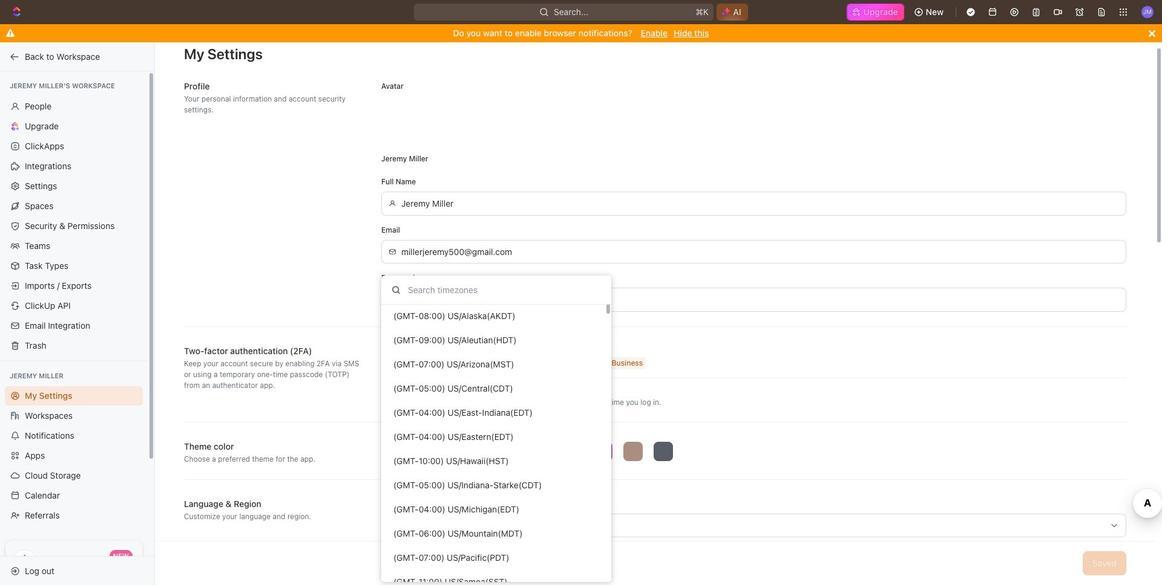 Task type: locate. For each thing, give the bounding box(es) containing it.
Search timezones text field
[[381, 276, 611, 305]]

7 option from the left
[[624, 442, 643, 462]]

list box
[[381, 442, 1127, 462]]

Enter Username text field
[[401, 193, 1119, 215]]

8 option from the left
[[654, 442, 673, 462]]

option
[[381, 442, 401, 462], [412, 442, 431, 462], [442, 442, 461, 462], [472, 442, 492, 462], [502, 442, 522, 462], [593, 442, 613, 462], [624, 442, 643, 462], [654, 442, 673, 462]]

None text field
[[401, 563, 1105, 586]]

Enter New Password text field
[[401, 289, 1119, 311]]

available on business plans or higher element
[[608, 357, 647, 370]]



Task type: describe. For each thing, give the bounding box(es) containing it.
2 option from the left
[[412, 442, 431, 462]]

4 option from the left
[[472, 442, 492, 462]]

6 option from the left
[[593, 442, 613, 462]]

1 option from the left
[[381, 442, 401, 462]]

Enter Email text field
[[401, 241, 1119, 263]]

5 option from the left
[[502, 442, 522, 462]]

3 option from the left
[[442, 442, 461, 462]]



Task type: vqa. For each thing, say whether or not it's contained in the screenshot.
"in" related to Chat
no



